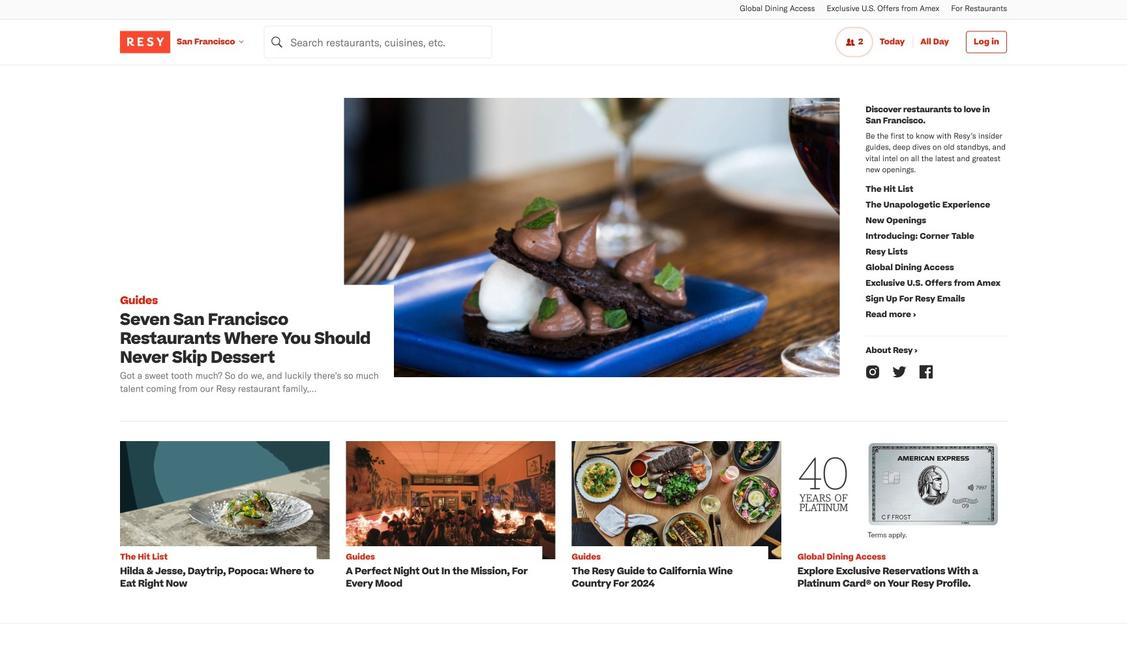 Task type: describe. For each thing, give the bounding box(es) containing it.
got a sweet tooth much? so do we, and luckily there's so much talent coming from our resy restaurant family,&hellip; element
[[120, 369, 384, 395]]



Task type: locate. For each thing, give the bounding box(es) containing it.
Search restaurants, cuisines, etc. text field
[[264, 26, 492, 58]]

None field
[[264, 26, 492, 58]]

about resy, statistics, and social media links element
[[860, 98, 1008, 401]]

resy blog content element
[[120, 65, 1008, 603]]

seven san francisco restaurants where you should never skip dessert - got a sweet tooth much? so do we, and luckily there's so much talent coming from our resy restaurant family,&hellip; element
[[120, 98, 860, 401]]



Task type: vqa. For each thing, say whether or not it's contained in the screenshot.
4.6 Out Of 5 Stars image
no



